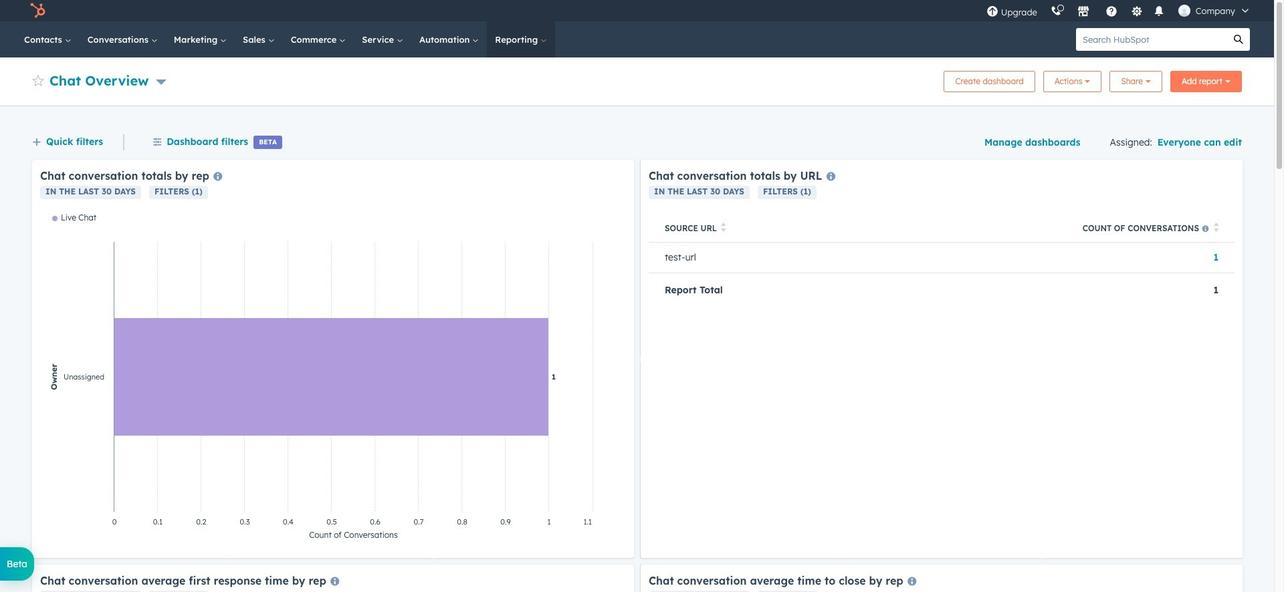 Task type: vqa. For each thing, say whether or not it's contained in the screenshot.
rightmost need
no



Task type: describe. For each thing, give the bounding box(es) containing it.
chat conversation totals by rep element
[[32, 160, 634, 559]]

marketplaces image
[[1078, 6, 1090, 18]]

press to sort. image
[[1214, 223, 1219, 232]]

chat conversation average first response time by rep element
[[32, 565, 634, 593]]

toggle series visibility region
[[52, 213, 97, 223]]

press to sort. image
[[721, 223, 726, 232]]

1 press to sort. element from the left
[[721, 223, 726, 234]]

jacob simon image
[[1179, 5, 1191, 17]]



Task type: locate. For each thing, give the bounding box(es) containing it.
banner
[[32, 67, 1243, 92]]

menu
[[980, 0, 1259, 21]]

chat conversation totals by url element
[[641, 160, 1243, 559]]

0 horizontal spatial press to sort. element
[[721, 223, 726, 234]]

chat conversation average time to close by rep element
[[641, 565, 1243, 593]]

2 press to sort. element from the left
[[1214, 223, 1219, 234]]

Search HubSpot search field
[[1077, 28, 1228, 51]]

press to sort. element
[[721, 223, 726, 234], [1214, 223, 1219, 234]]

1 horizontal spatial press to sort. element
[[1214, 223, 1219, 234]]

interactive chart image
[[40, 213, 626, 551]]



